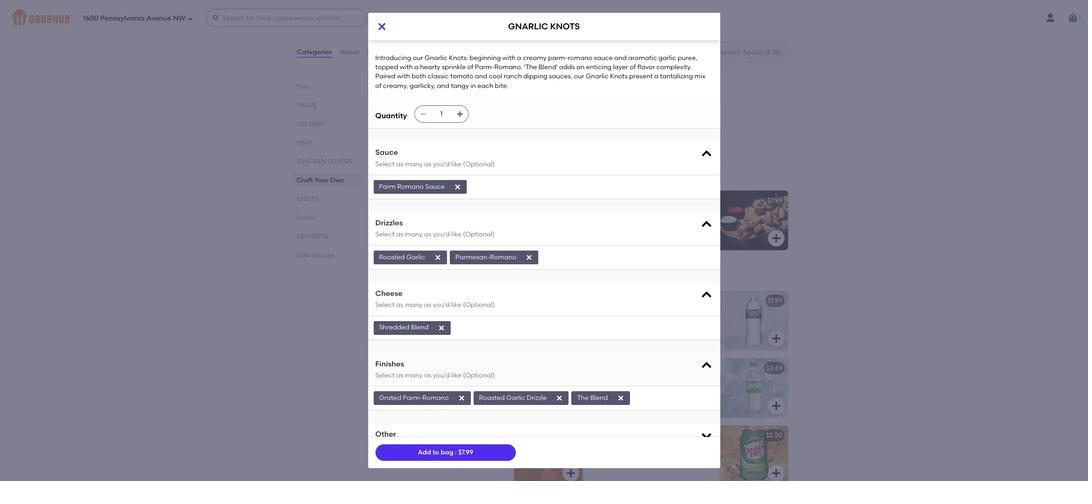 Task type: vqa. For each thing, say whether or not it's contained in the screenshot.
each
yes



Task type: describe. For each thing, give the bounding box(es) containing it.
1600
[[83, 14, 99, 22]]

1 button
[[1068, 10, 1081, 26]]

0 vertical spatial our
[[413, 54, 423, 62]]

$13.99 +
[[556, 97, 579, 105]]

1 vertical spatial gnarlic knots
[[596, 197, 650, 205]]

bite.
[[495, 82, 509, 90]]

to
[[433, 449, 439, 457]]

bottled for bottled fanta orange
[[390, 432, 420, 440]]

blend'
[[539, 63, 558, 71]]

present
[[629, 73, 653, 80]]

1 horizontal spatial gnarlic
[[596, 197, 626, 205]]

main navigation navigation
[[0, 0, 1089, 36]]

:
[[455, 449, 457, 457]]

vegan
[[390, 197, 413, 205]]

craft your own by clicking below to add or remove toppings
[[390, 110, 492, 136]]

parm- inside introducing our gnarlic knots: beginning with a creamy parm-romano sauce and aromatic garlic puree, topped with a hearty sprinkle of parm-romano. 'the blend' adds an enticing layer of flavor complexity. paired with both classic tomato and cool ranch dipping sauces, our gnarlic knots present a tantalizing mix of creamy, garlicky, and tangy in each bite.
[[475, 63, 495, 71]]

below
[[390, 119, 413, 127]]

vegan knots
[[390, 197, 437, 205]]

knots:
[[449, 54, 468, 62]]

1600 pennsylvania avenue nw
[[83, 14, 186, 22]]

0 vertical spatial your
[[411, 69, 432, 81]]

garlic for roasted garlic drizzle
[[507, 395, 525, 402]]

you'd for cheese
[[433, 302, 450, 309]]

own for by
[[433, 110, 449, 118]]

side
[[297, 252, 310, 260]]

pies
[[297, 83, 309, 90]]

cheese select as many as you'd like (optional)
[[375, 289, 495, 309]]

bottled spring water image
[[720, 291, 788, 351]]

select for sauce
[[375, 160, 395, 168]]

parm-
[[548, 54, 568, 62]]

smartwater 1l image
[[514, 291, 583, 351]]

(optional) for sauce
[[463, 160, 495, 168]]

select for drizzles
[[375, 231, 395, 239]]

adds
[[559, 63, 575, 71]]

many for cheese
[[405, 302, 423, 309]]

drinks inside drinks tab
[[297, 214, 316, 222]]

knots tab
[[297, 195, 361, 204]]

bottled coke button
[[385, 359, 583, 418]]

0 horizontal spatial a
[[415, 63, 419, 71]]

both
[[412, 73, 426, 80]]

pies tab
[[297, 82, 361, 91]]

to
[[415, 119, 424, 127]]

bottled fanta orange
[[390, 432, 473, 440]]

craft for craft your own by clicking below to add or remove toppings
[[390, 110, 412, 118]]

craft for craft your own pizza
[[390, 97, 412, 105]]

in
[[471, 82, 476, 90]]

drizzles select as many as you'd like (optional)
[[375, 219, 495, 239]]

like for finishes
[[452, 372, 462, 380]]

categories
[[297, 48, 332, 56]]

mix
[[695, 73, 706, 80]]

romano
[[568, 54, 593, 62]]

bottled coke image
[[514, 359, 583, 418]]

value
[[297, 101, 317, 109]]

'the
[[524, 63, 537, 71]]

smartwater 1l button
[[385, 291, 583, 351]]

0 vertical spatial with
[[503, 54, 516, 62]]

flavor
[[638, 63, 655, 71]]

aromatic
[[629, 54, 657, 62]]

you'd for sauce
[[433, 160, 450, 168]]

0 horizontal spatial $7.99
[[458, 449, 474, 457]]

many for drizzles
[[405, 231, 423, 239]]

cbr image
[[720, 0, 788, 50]]

remove
[[452, 119, 479, 127]]

craft your own pizza image
[[514, 91, 583, 150]]

creamy,
[[383, 82, 408, 90]]

$7.99 for gnarlic knots
[[768, 197, 783, 205]]

many for finishes
[[405, 372, 423, 380]]

by
[[451, 110, 459, 118]]

$2.50
[[766, 432, 783, 440]]

creamy
[[523, 54, 547, 62]]

ranch
[[504, 73, 522, 80]]

$3.69 for bottled fanta orange image
[[561, 432, 577, 440]]

about button
[[340, 36, 360, 69]]

1
[[1079, 14, 1081, 21]]

2 vertical spatial romano
[[423, 395, 449, 402]]

parm romano sauce
[[379, 183, 445, 191]]

Input item quantity number field
[[432, 106, 452, 123]]

0 horizontal spatial gnarlic knots
[[508, 21, 580, 32]]

nw
[[173, 14, 186, 22]]

$13.99
[[556, 97, 575, 105]]

select for cheese
[[375, 302, 395, 309]]

hearty
[[420, 63, 440, 71]]

side sauces tab
[[297, 251, 361, 261]]

chicken lovers
[[297, 158, 353, 166]]

0 vertical spatial gnarlic
[[508, 21, 548, 32]]

other
[[375, 430, 396, 439]]

side sauces
[[297, 252, 334, 260]]

classic
[[428, 73, 449, 80]]

desserts tab
[[297, 232, 361, 242]]

0 vertical spatial own
[[434, 69, 456, 81]]

drizzle
[[527, 395, 547, 402]]

sprinkle
[[442, 63, 466, 71]]

1 horizontal spatial craft your own
[[383, 69, 456, 81]]

roasted garlic
[[379, 253, 425, 261]]

enticing
[[586, 63, 612, 71]]

avenue
[[146, 14, 171, 22]]

no
[[297, 120, 307, 128]]

blend for shredded blend
[[411, 324, 429, 332]]

roasted for roasted garlic
[[379, 253, 405, 261]]

0 vertical spatial and
[[615, 54, 627, 62]]

(optional) for drizzles
[[463, 231, 495, 239]]

finishes select as many as you'd like (optional)
[[375, 360, 495, 380]]

heat
[[297, 139, 313, 147]]

grated parm-romano
[[379, 395, 449, 402]]

or
[[441, 119, 451, 127]]

ginger ale image
[[720, 426, 788, 482]]

smartwater
[[390, 297, 435, 305]]

parmesan-
[[456, 253, 490, 261]]

reviews
[[367, 48, 393, 56]]

blend for the blend
[[590, 395, 608, 402]]

fanta
[[421, 432, 443, 440]]

Search &pizza (E Street) search field
[[719, 48, 789, 57]]

bottled coke
[[390, 365, 440, 373]]

pizza
[[452, 97, 471, 105]]

bottled for bottled coke
[[390, 365, 420, 373]]

0 horizontal spatial of
[[375, 82, 382, 90]]

sauce
[[594, 54, 613, 62]]

2 vertical spatial and
[[437, 82, 450, 90]]

roasted for roasted garlic drizzle
[[479, 395, 505, 402]]

your for by
[[413, 110, 431, 118]]

quantity
[[375, 111, 407, 120]]

1 vertical spatial sauce
[[425, 183, 445, 191]]



Task type: locate. For each thing, give the bounding box(es) containing it.
1 vertical spatial bottled
[[390, 432, 420, 440]]

a up the both on the left
[[415, 63, 419, 71]]

1 horizontal spatial $3.69
[[766, 365, 783, 373]]

your inside 'craft your own by clicking below to add or remove toppings'
[[413, 110, 431, 118]]

roasted
[[379, 253, 405, 261], [479, 395, 505, 402]]

pennsylvania
[[100, 14, 145, 22]]

1 vertical spatial $3.69
[[561, 432, 577, 440]]

like inside finishes select as many as you'd like (optional)
[[452, 372, 462, 380]]

select for finishes
[[375, 372, 395, 380]]

0 vertical spatial gnarlic
[[425, 54, 448, 62]]

2 vertical spatial a
[[655, 73, 659, 80]]

topped
[[375, 63, 398, 71]]

your inside tab
[[315, 177, 328, 184]]

your down garlicky,
[[413, 97, 432, 105]]

roasted down drizzles
[[379, 253, 405, 261]]

$7.99 for vegan knots
[[562, 197, 577, 205]]

beginning
[[470, 54, 501, 62]]

parm- right "grated"
[[403, 395, 423, 402]]

1 horizontal spatial your
[[411, 69, 432, 81]]

0 horizontal spatial craft
[[297, 177, 313, 184]]

2 craft from the top
[[390, 110, 412, 118]]

knots
[[610, 73, 628, 80]]

you'd
[[433, 160, 450, 168], [433, 231, 450, 239], [433, 302, 450, 309], [433, 372, 450, 380]]

0 vertical spatial garlic
[[407, 253, 425, 261]]

1 vertical spatial craft your own
[[297, 177, 345, 184]]

garlic
[[659, 54, 677, 62]]

parm- down beginning
[[475, 63, 495, 71]]

1 horizontal spatial own
[[434, 69, 456, 81]]

4 many from the top
[[405, 372, 423, 380]]

sauces,
[[549, 73, 573, 80]]

1 vertical spatial gnarlic
[[586, 73, 609, 80]]

categories button
[[297, 36, 333, 69]]

craft your own inside craft your own tab
[[297, 177, 345, 184]]

2 like from the top
[[452, 231, 462, 239]]

our up hearty
[[413, 54, 423, 62]]

0 horizontal spatial drinks
[[297, 214, 316, 222]]

select inside finishes select as many as you'd like (optional)
[[375, 372, 395, 380]]

bottled inside button
[[390, 365, 420, 373]]

1 bottled from the top
[[390, 365, 420, 373]]

1 vertical spatial gnarlic
[[596, 197, 626, 205]]

4 select from the top
[[375, 372, 395, 380]]

(optional) for finishes
[[463, 372, 495, 380]]

an
[[577, 63, 585, 71]]

(optional) up roasted garlic drizzle
[[463, 372, 495, 380]]

own up input item quantity number field on the left top of page
[[433, 97, 450, 105]]

of
[[467, 63, 474, 71], [630, 63, 636, 71], [375, 82, 382, 90]]

like down remove
[[452, 160, 462, 168]]

with up romano.
[[503, 54, 516, 62]]

toppings
[[390, 128, 423, 136]]

(optional) inside the sauce select as many as you'd like (optional)
[[463, 160, 495, 168]]

own down lovers
[[330, 177, 345, 184]]

select down the finishes
[[375, 372, 395, 380]]

own inside tab
[[330, 177, 345, 184]]

like inside drizzles select as many as you'd like (optional)
[[452, 231, 462, 239]]

lovers
[[328, 158, 353, 166]]

clicking
[[461, 110, 492, 118]]

bottled left coke
[[390, 365, 420, 373]]

1 vertical spatial a
[[415, 63, 419, 71]]

garlic left drizzle
[[507, 395, 525, 402]]

select up parm
[[375, 160, 395, 168]]

and
[[615, 54, 627, 62], [475, 73, 488, 80], [437, 82, 450, 90]]

1 horizontal spatial gnarlic
[[586, 73, 609, 80]]

orange
[[444, 432, 473, 440]]

own inside 'craft your own by clicking below to add or remove toppings'
[[433, 110, 449, 118]]

3 (optional) from the top
[[463, 302, 495, 309]]

2 horizontal spatial of
[[630, 63, 636, 71]]

svg image
[[212, 14, 220, 22], [187, 16, 193, 21], [376, 21, 387, 32], [565, 33, 576, 44], [700, 148, 713, 161], [700, 218, 713, 231], [435, 254, 442, 261], [526, 254, 533, 261], [700, 289, 713, 302], [438, 325, 445, 332], [700, 359, 713, 372], [565, 401, 576, 412], [700, 430, 713, 443], [565, 468, 576, 479]]

craft down creamy,
[[390, 97, 412, 105]]

shredded
[[379, 324, 410, 332]]

dirty bird image
[[514, 0, 583, 50]]

gnarlic down 'enticing'
[[586, 73, 609, 80]]

many up shredded blend
[[405, 302, 423, 309]]

3 select from the top
[[375, 302, 395, 309]]

0 horizontal spatial parm-
[[403, 395, 423, 402]]

0 vertical spatial roasted
[[379, 253, 405, 261]]

with up the both on the left
[[400, 63, 413, 71]]

1 horizontal spatial of
[[467, 63, 474, 71]]

craft
[[383, 69, 408, 81], [297, 177, 313, 184]]

1 vertical spatial parm-
[[403, 395, 423, 402]]

garlic down drizzles select as many as you'd like (optional)
[[407, 253, 425, 261]]

(optional) inside finishes select as many as you'd like (optional)
[[463, 372, 495, 380]]

like for cheese
[[452, 302, 462, 309]]

many inside drizzles select as many as you'd like (optional)
[[405, 231, 423, 239]]

with up creamy,
[[397, 73, 410, 80]]

cool
[[489, 73, 502, 80]]

0 horizontal spatial and
[[437, 82, 450, 90]]

chicken lovers tab
[[297, 157, 361, 167]]

tomato
[[450, 73, 474, 80]]

craft your own up garlicky,
[[383, 69, 456, 81]]

you'd inside the sauce select as many as you'd like (optional)
[[433, 160, 450, 168]]

chicken
[[297, 158, 326, 166]]

grated
[[379, 395, 402, 402]]

0 horizontal spatial roasted
[[379, 253, 405, 261]]

drinks tab
[[297, 213, 361, 223]]

3 you'd from the top
[[433, 302, 450, 309]]

select inside cheese select as many as you'd like (optional)
[[375, 302, 395, 309]]

2 horizontal spatial a
[[655, 73, 659, 80]]

select down drizzles
[[375, 231, 395, 239]]

0 horizontal spatial gnarlic
[[425, 54, 448, 62]]

like
[[452, 160, 462, 168], [452, 231, 462, 239], [452, 302, 462, 309], [452, 372, 462, 380]]

1 vertical spatial garlic
[[507, 395, 525, 402]]

1 vertical spatial blend
[[590, 395, 608, 402]]

value tab
[[297, 100, 361, 110]]

0 vertical spatial sauce
[[375, 148, 398, 157]]

heat tab
[[297, 138, 361, 148]]

svg image inside 1 'button'
[[1068, 12, 1079, 23]]

1 you'd from the top
[[433, 160, 450, 168]]

$1.99
[[768, 297, 783, 305]]

each
[[478, 82, 494, 90]]

1 vertical spatial our
[[574, 73, 585, 80]]

search icon image
[[705, 47, 716, 58]]

many for sauce
[[405, 160, 423, 168]]

2 horizontal spatial and
[[615, 54, 627, 62]]

and down "classic"
[[437, 82, 450, 90]]

craft your own tab
[[297, 176, 361, 185]]

(optional) inside cheese select as many as you'd like (optional)
[[463, 302, 495, 309]]

bottled
[[390, 365, 420, 373], [390, 432, 420, 440]]

0 horizontal spatial blend
[[411, 324, 429, 332]]

4 like from the top
[[452, 372, 462, 380]]

bottled up the add on the bottom left of page
[[390, 432, 420, 440]]

$3.69 button
[[590, 359, 788, 418]]

about
[[340, 48, 359, 56]]

(optional) right 1l
[[463, 302, 495, 309]]

like right 1l
[[452, 302, 462, 309]]

no meat tab
[[297, 119, 361, 129]]

cheese
[[375, 289, 403, 298]]

craft your own down chicken lovers
[[297, 177, 345, 184]]

many up grated parm-romano
[[405, 372, 423, 380]]

like for drizzles
[[452, 231, 462, 239]]

1 horizontal spatial blend
[[590, 395, 608, 402]]

1 vertical spatial own
[[433, 110, 449, 118]]

1 horizontal spatial $7.99
[[562, 197, 577, 205]]

craft up below
[[390, 110, 412, 118]]

craft down the chicken
[[297, 177, 313, 184]]

the blend
[[577, 395, 608, 402]]

add
[[425, 119, 439, 127]]

0 horizontal spatial sauce
[[375, 148, 398, 157]]

(optional) inside drizzles select as many as you'd like (optional)
[[463, 231, 495, 239]]

1 craft from the top
[[390, 97, 412, 105]]

your down chicken lovers
[[315, 177, 328, 184]]

1 vertical spatial drinks
[[383, 270, 413, 281]]

1 vertical spatial with
[[400, 63, 413, 71]]

bottled fanta orange image
[[514, 426, 583, 482]]

you'd for drizzles
[[433, 231, 450, 239]]

parm-
[[475, 63, 495, 71], [403, 395, 423, 402]]

0 vertical spatial craft
[[383, 69, 408, 81]]

many inside finishes select as many as you'd like (optional)
[[405, 372, 423, 380]]

garlic for roasted garlic
[[407, 253, 425, 261]]

0 vertical spatial gnarlic knots
[[508, 21, 580, 32]]

sauce select as many as you'd like (optional)
[[375, 148, 495, 168]]

romano for parmesan-
[[490, 253, 517, 261]]

1 (optional) from the top
[[463, 160, 495, 168]]

craft
[[390, 97, 412, 105], [390, 110, 412, 118]]

2 horizontal spatial $7.99
[[768, 197, 783, 205]]

0 horizontal spatial your
[[315, 177, 328, 184]]

$7.99
[[562, 197, 577, 205], [768, 197, 783, 205], [458, 449, 474, 457]]

3 like from the top
[[452, 302, 462, 309]]

many
[[405, 160, 423, 168], [405, 231, 423, 239], [405, 302, 423, 309], [405, 372, 423, 380]]

1 like from the top
[[452, 160, 462, 168]]

$3.69 inside button
[[766, 365, 783, 373]]

0 horizontal spatial craft your own
[[297, 177, 345, 184]]

0 vertical spatial bottled
[[390, 365, 420, 373]]

garlicky,
[[410, 82, 436, 90]]

1 vertical spatial your
[[413, 110, 431, 118]]

craft up creamy,
[[383, 69, 408, 81]]

select
[[375, 160, 395, 168], [375, 231, 395, 239], [375, 302, 395, 309], [375, 372, 395, 380]]

roasted left drizzle
[[479, 395, 505, 402]]

1 select from the top
[[375, 160, 395, 168]]

you'd inside drizzles select as many as you'd like (optional)
[[433, 231, 450, 239]]

select inside the sauce select as many as you'd like (optional)
[[375, 160, 395, 168]]

your up to
[[413, 110, 431, 118]]

your
[[411, 69, 432, 81], [315, 177, 328, 184]]

drinks down roasted garlic
[[383, 270, 413, 281]]

0 vertical spatial romano
[[397, 183, 424, 191]]

blend right the at the bottom right of page
[[590, 395, 608, 402]]

0 vertical spatial blend
[[411, 324, 429, 332]]

parm
[[379, 183, 396, 191]]

gnarlic knots
[[508, 21, 580, 32], [596, 197, 650, 205]]

0 horizontal spatial our
[[413, 54, 423, 62]]

gnarlic knots image
[[720, 191, 788, 250]]

ginger ale
[[596, 432, 629, 440]]

a up romano.
[[517, 54, 521, 62]]

ginger
[[596, 432, 617, 440]]

1 horizontal spatial drinks
[[383, 270, 413, 281]]

craft inside 'craft your own by clicking below to add or remove toppings'
[[390, 110, 412, 118]]

1 many from the top
[[405, 160, 423, 168]]

1 vertical spatial romano
[[490, 253, 517, 261]]

romano
[[397, 183, 424, 191], [490, 253, 517, 261], [423, 395, 449, 402]]

0 vertical spatial your
[[413, 97, 432, 105]]

svg image
[[1068, 12, 1079, 23], [771, 33, 782, 44], [420, 111, 427, 118], [456, 111, 464, 118], [565, 133, 576, 144], [454, 183, 462, 191], [771, 233, 782, 244], [565, 334, 576, 345], [771, 334, 782, 345], [458, 395, 465, 402], [556, 395, 564, 402], [617, 395, 625, 402], [771, 401, 782, 412], [771, 468, 782, 479]]

1 horizontal spatial a
[[517, 54, 521, 62]]

your for pizza
[[413, 97, 432, 105]]

select down cheese
[[375, 302, 395, 309]]

introducing
[[375, 54, 411, 62]]

2 bottled from the top
[[390, 432, 420, 440]]

own for pizza
[[433, 97, 450, 105]]

many inside the sauce select as many as you'd like (optional)
[[405, 160, 423, 168]]

2 you'd from the top
[[433, 231, 450, 239]]

(optional) for cheese
[[463, 302, 495, 309]]

and up each
[[475, 73, 488, 80]]

of right layer
[[630, 63, 636, 71]]

own up tangy
[[434, 69, 456, 81]]

1 horizontal spatial gnarlic knots
[[596, 197, 650, 205]]

many up parm romano sauce
[[405, 160, 423, 168]]

2 many from the top
[[405, 231, 423, 239]]

like inside the sauce select as many as you'd like (optional)
[[452, 160, 462, 168]]

of down paired
[[375, 82, 382, 90]]

1 horizontal spatial our
[[574, 73, 585, 80]]

drizzles
[[375, 219, 403, 227]]

gnarlic
[[425, 54, 448, 62], [586, 73, 609, 80]]

1 horizontal spatial craft
[[383, 69, 408, 81]]

1 horizontal spatial and
[[475, 73, 488, 80]]

0 vertical spatial parm-
[[475, 63, 495, 71]]

many inside cheese select as many as you'd like (optional)
[[405, 302, 423, 309]]

0 horizontal spatial own
[[330, 177, 345, 184]]

0 horizontal spatial garlic
[[407, 253, 425, 261]]

our down an
[[574, 73, 585, 80]]

layer
[[613, 63, 628, 71]]

4 you'd from the top
[[433, 372, 450, 380]]

gnarlic
[[508, 21, 548, 32], [596, 197, 626, 205]]

gnarlic up hearty
[[425, 54, 448, 62]]

2 (optional) from the top
[[463, 231, 495, 239]]

select inside drizzles select as many as you'd like (optional)
[[375, 231, 395, 239]]

1 vertical spatial roasted
[[479, 395, 505, 402]]

ale
[[619, 432, 629, 440]]

smartwater 1l
[[390, 297, 443, 305]]

like right coke
[[452, 372, 462, 380]]

you'd inside cheese select as many as you'd like (optional)
[[433, 302, 450, 309]]

knots inside 'knots' tab
[[297, 195, 319, 203]]

1 vertical spatial your
[[315, 177, 328, 184]]

our
[[413, 54, 423, 62], [574, 73, 585, 80]]

1 vertical spatial and
[[475, 73, 488, 80]]

craft inside tab
[[297, 177, 313, 184]]

sauce inside the sauce select as many as you'd like (optional)
[[375, 148, 398, 157]]

0 vertical spatial $3.69
[[766, 365, 783, 373]]

many up roasted garlic
[[405, 231, 423, 239]]

a down flavor
[[655, 73, 659, 80]]

like inside cheese select as many as you'd like (optional)
[[452, 302, 462, 309]]

(optional)
[[463, 160, 495, 168], [463, 231, 495, 239], [463, 302, 495, 309], [463, 372, 495, 380]]

sauce down toppings
[[375, 148, 398, 157]]

(optional) up parmesan-
[[463, 231, 495, 239]]

0 vertical spatial a
[[517, 54, 521, 62]]

1 horizontal spatial roasted
[[479, 395, 505, 402]]

bottled sprite image
[[720, 359, 788, 418]]

0 horizontal spatial gnarlic
[[508, 21, 548, 32]]

shredded blend
[[379, 324, 429, 332]]

4 (optional) from the top
[[463, 372, 495, 380]]

add
[[418, 449, 431, 457]]

0 vertical spatial craft your own
[[383, 69, 456, 81]]

1l
[[437, 297, 443, 305]]

your up garlicky,
[[411, 69, 432, 81]]

1 horizontal spatial parm-
[[475, 63, 495, 71]]

your
[[413, 97, 432, 105], [413, 110, 431, 118]]

like for sauce
[[452, 160, 462, 168]]

sauces
[[312, 252, 334, 260]]

romano for parm
[[397, 183, 424, 191]]

own
[[433, 97, 450, 105], [433, 110, 449, 118]]

reviews button
[[367, 36, 393, 69]]

1 horizontal spatial garlic
[[507, 395, 525, 402]]

of up the tomato
[[467, 63, 474, 71]]

0 vertical spatial own
[[433, 97, 450, 105]]

1 horizontal spatial sauce
[[425, 183, 445, 191]]

1 vertical spatial craft
[[297, 177, 313, 184]]

like up parmesan-
[[452, 231, 462, 239]]

1 vertical spatial own
[[330, 177, 345, 184]]

3 many from the top
[[405, 302, 423, 309]]

2 vertical spatial with
[[397, 73, 410, 80]]

you'd inside finishes select as many as you'd like (optional)
[[433, 372, 450, 380]]

you'd for finishes
[[433, 372, 450, 380]]

(optional) down remove
[[463, 160, 495, 168]]

blend right shredded
[[411, 324, 429, 332]]

$1.99 button
[[590, 291, 788, 351]]

own up or
[[433, 110, 449, 118]]

tangy
[[451, 82, 469, 90]]

sauce
[[375, 148, 398, 157], [425, 183, 445, 191]]

2 select from the top
[[375, 231, 395, 239]]

sauce up vegan knots
[[425, 183, 445, 191]]

0 vertical spatial craft
[[390, 97, 412, 105]]

vegan knots image
[[514, 191, 583, 250]]

1 vertical spatial craft
[[390, 110, 412, 118]]

0 horizontal spatial $3.69
[[561, 432, 577, 440]]

0 vertical spatial drinks
[[297, 214, 316, 222]]

and up layer
[[615, 54, 627, 62]]

drinks up "desserts" on the left
[[297, 214, 316, 222]]

$3.69 for bottled sprite image
[[766, 365, 783, 373]]

meat
[[308, 120, 326, 128]]



